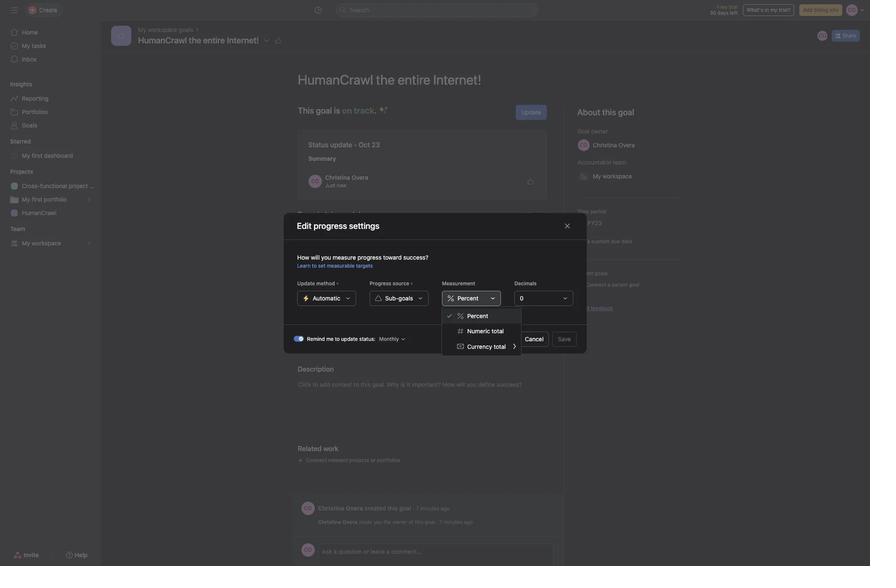 Task type: describe. For each thing, give the bounding box(es) containing it.
goal right of
[[425, 519, 435, 526]]

connect for use sub-goals to automatically update this goal's progress.
[[370, 322, 393, 329]]

team
[[10, 225, 25, 232]]

set a custom due date
[[578, 238, 633, 245]]

edit progress settings dialog
[[284, 213, 587, 354]]

in
[[765, 7, 769, 13]]

percent button
[[442, 291, 501, 306]]

no
[[342, 268, 348, 275]]

minutes inside christina overa created this goal · 7 minutes ago
[[421, 506, 439, 512]]

my first dashboard
[[22, 152, 73, 159]]

cross-
[[22, 182, 40, 190]]

inbox link
[[5, 53, 96, 66]]

7 inside christina overa created this goal · 7 minutes ago
[[416, 506, 419, 512]]

days
[[718, 10, 729, 16]]

goals for no sub-goals connected
[[361, 268, 374, 275]]

2 horizontal spatial to
[[397, 303, 402, 310]]

projects element
[[0, 164, 101, 222]]

entire internet!
[[203, 35, 259, 45]]

christina for made
[[318, 519, 341, 526]]

targets
[[356, 263, 373, 269]]

view all button
[[526, 211, 547, 218]]

1 vertical spatial update
[[442, 303, 461, 310]]

add billing info
[[804, 7, 839, 13]]

now
[[337, 182, 347, 189]]

total for numeric total
[[492, 328, 504, 335]]

numeric total
[[467, 328, 504, 335]]

projects
[[349, 457, 369, 464]]

numeric
[[467, 328, 490, 335]]

learn
[[297, 263, 310, 269]]

1 horizontal spatial to
[[335, 336, 340, 342]]

relevant
[[328, 457, 348, 464]]

method
[[316, 280, 335, 287]]

view
[[526, 211, 539, 218]]

add
[[804, 7, 813, 13]]

0 button
[[514, 291, 573, 306]]

1 vertical spatial 7
[[440, 519, 442, 526]]

parent goals
[[578, 270, 608, 277]]

starred
[[10, 138, 31, 145]]

custom
[[592, 238, 610, 245]]

remind me to update status:
[[307, 336, 376, 342]]

set
[[318, 263, 325, 269]]

projects button
[[0, 168, 33, 176]]

currency total link
[[442, 339, 521, 354]]

connect a parent goal button
[[574, 279, 644, 291]]

what's
[[747, 7, 764, 13]]

workspace for my workspace
[[32, 240, 61, 247]]

starred button
[[0, 137, 31, 146]]

today
[[301, 234, 316, 240]]

to inside how will you measure progress toward success? learn to set measurable targets
[[312, 263, 317, 269]]

hide sidebar image
[[11, 7, 18, 13]]

goals up connect a parent goal button
[[595, 270, 608, 277]]

inbox
[[22, 56, 37, 63]]

cross-functional project plan
[[22, 182, 101, 190]]

how
[[297, 254, 309, 261]]

global element
[[0, 21, 101, 71]]

portfolios link
[[5, 105, 96, 119]]

connect for related work
[[306, 457, 327, 464]]

christina overa just now
[[325, 174, 368, 189]]

my for my tasks
[[22, 42, 30, 49]]

cross-functional project plan link
[[5, 179, 101, 193]]

my workspace
[[22, 240, 61, 247]]

home link
[[5, 26, 96, 39]]

insights element
[[0, 77, 101, 134]]

overa for created
[[346, 505, 363, 512]]

1 horizontal spatial owner
[[592, 128, 608, 135]]

use
[[356, 303, 366, 310]]

progress
[[358, 254, 382, 261]]

automatic button
[[297, 291, 356, 306]]

humancrawl for humancrawl
[[22, 209, 57, 216]]

related work
[[298, 445, 339, 453]]

team button
[[0, 225, 25, 233]]

status
[[308, 141, 329, 149]]

parent
[[578, 270, 593, 277]]

free trial 30 days left
[[710, 4, 738, 16]]

save button
[[553, 332, 577, 347]]

on
[[342, 106, 352, 115]]

1 vertical spatial percent
[[467, 312, 488, 320]]

measurable
[[327, 263, 355, 269]]

0 vertical spatial co button
[[817, 30, 829, 42]]

1 vertical spatial owner
[[393, 519, 407, 526]]

goal right parent
[[629, 282, 640, 288]]

track
[[354, 106, 375, 115]]

1 vertical spatial co button
[[301, 502, 315, 515]]

sub- for use
[[368, 303, 381, 310]]

edit
[[297, 221, 312, 231]]

my workspace link
[[5, 237, 96, 250]]

trial?
[[779, 7, 791, 13]]

just
[[325, 182, 335, 189]]

left
[[730, 10, 738, 16]]

goal left is
[[316, 106, 332, 115]]

remind
[[307, 336, 325, 342]]

first for dashboard
[[32, 152, 42, 159]]

switch inside 'edit progress settings' dialog
[[294, 336, 304, 342]]

no sub-goals connected
[[342, 268, 400, 275]]

0 likes. click to like this task image
[[275, 37, 282, 44]]

1 vertical spatial minutes
[[444, 519, 463, 526]]

cancel button
[[520, 332, 549, 347]]

set
[[578, 238, 586, 245]]

2 vertical spatial co button
[[301, 544, 315, 557]]

christina for created
[[318, 505, 345, 512]]

co inside latest status update element
[[311, 178, 319, 184]]

goals for my workspace goals
[[179, 26, 193, 33]]

accountable team
[[578, 159, 627, 166]]

made
[[359, 519, 372, 526]]

a for sub-
[[394, 322, 397, 329]]

christina for just
[[325, 174, 350, 181]]

my for my first portfolio
[[22, 196, 30, 203]]

recent status updates
[[298, 211, 368, 218]]

overa for just
[[352, 174, 368, 181]]

my first portfolio link
[[5, 193, 96, 206]]

what's in my trial?
[[747, 7, 791, 13]]

status:
[[359, 336, 376, 342]]

recent
[[298, 211, 320, 218]]

plan
[[89, 182, 101, 190]]

my first portfolio
[[22, 196, 67, 203]]

progress settings
[[314, 221, 380, 231]]

due
[[611, 238, 620, 245]]

send
[[578, 305, 590, 312]]

created
[[365, 505, 386, 512]]

invite button
[[8, 548, 44, 563]]

billing
[[814, 7, 829, 13]]

update button
[[516, 105, 547, 120]]

0 likes. click to like this task image
[[527, 178, 534, 185]]

of
[[409, 519, 414, 526]]

portfolios
[[22, 108, 48, 115]]

humancrawl link
[[5, 206, 96, 220]]

free
[[717, 4, 728, 10]]

this
[[298, 106, 314, 115]]

me
[[326, 336, 334, 342]]



Task type: locate. For each thing, give the bounding box(es) containing it.
workspace inside my workspace goals link
[[148, 26, 177, 33]]

share button
[[832, 30, 860, 42]]

minutes
[[421, 506, 439, 512], [444, 519, 463, 526]]

add billing info button
[[800, 4, 843, 16]]

1 vertical spatial workspace
[[32, 240, 61, 247]]

a for parent
[[608, 282, 611, 288]]

starred element
[[0, 134, 101, 164]]

0 horizontal spatial to
[[312, 263, 317, 269]]

first inside starred element
[[32, 152, 42, 159]]

1 vertical spatial total
[[494, 343, 506, 350]]

7 right of
[[440, 519, 442, 526]]

connect relevant projects or portfolios
[[306, 457, 401, 464]]

0 horizontal spatial the
[[189, 35, 201, 45]]

currency total
[[467, 343, 506, 350]]

1 horizontal spatial a
[[588, 238, 590, 245]]

1 vertical spatial to
[[397, 303, 402, 310]]

0 horizontal spatial sub-
[[350, 268, 361, 275]]

1 vertical spatial christina
[[318, 505, 345, 512]]

projects
[[10, 168, 33, 175]]

required image
[[409, 281, 414, 286]]

2 horizontal spatial this
[[462, 303, 472, 310]]

goals inside dropdown button
[[398, 295, 413, 302]]

total for currency total
[[494, 343, 506, 350]]

parent
[[612, 282, 628, 288]]

Goal name text field
[[291, 64, 680, 95]]

0 vertical spatial percent
[[458, 295, 479, 302]]

1 first from the top
[[32, 152, 42, 159]]

0 horizontal spatial a
[[394, 322, 397, 329]]

sub-
[[350, 268, 361, 275], [368, 303, 381, 310], [399, 322, 412, 329]]

my for my workspace goals
[[138, 26, 146, 33]]

invite
[[24, 552, 39, 559]]

to right me
[[335, 336, 340, 342]]

home
[[22, 29, 38, 36]]

this
[[462, 303, 472, 310], [388, 505, 398, 512], [415, 519, 424, 526]]

1 vertical spatial sub-
[[368, 303, 381, 310]]

my first dashboard link
[[5, 149, 96, 163]]

· up of
[[413, 505, 415, 512]]

first left dashboard
[[32, 152, 42, 159]]

humancrawl the entire internet!
[[138, 35, 259, 45]]

0 horizontal spatial ago
[[441, 506, 450, 512]]

automatic
[[313, 295, 340, 302]]

1 horizontal spatial humancrawl
[[138, 35, 187, 45]]

monthly button
[[377, 335, 408, 343]]

reporting link
[[5, 92, 96, 105]]

numeric total link
[[442, 324, 521, 339]]

sub- right 'no' at top
[[350, 268, 361, 275]]

0 horizontal spatial humancrawl
[[22, 209, 57, 216]]

send feedback
[[578, 305, 613, 312]]

1 vertical spatial first
[[32, 196, 42, 203]]

0 vertical spatial first
[[32, 152, 42, 159]]

1 horizontal spatial this
[[415, 519, 424, 526]]

first down 'cross-'
[[32, 196, 42, 203]]

update inside 'edit progress settings' dialog
[[297, 280, 315, 287]]

2 vertical spatial christina overa link
[[318, 519, 358, 526]]

goal up of
[[399, 505, 411, 512]]

first for portfolio
[[32, 196, 42, 203]]

my workspace goals link
[[138, 25, 193, 35]]

the down christina overa created this goal · 7 minutes ago
[[384, 519, 391, 526]]

0 horizontal spatial you
[[321, 254, 331, 261]]

total inside "link"
[[492, 328, 504, 335]]

update
[[521, 109, 541, 116], [297, 280, 315, 287]]

2 horizontal spatial a
[[608, 282, 611, 288]]

a inside set a custom due date button
[[588, 238, 590, 245]]

1 vertical spatial overa
[[346, 505, 363, 512]]

you inside how will you measure progress toward success? learn to set measurable targets
[[321, 254, 331, 261]]

progress source
[[370, 280, 409, 287]]

2 vertical spatial christina
[[318, 519, 341, 526]]

portfolio
[[44, 196, 67, 203]]

· right of
[[437, 519, 438, 526]]

update for update
[[521, 109, 541, 116]]

0 vertical spatial update
[[330, 141, 352, 149]]

my inside my workspace link
[[22, 240, 30, 247]]

my for my workspace
[[22, 240, 30, 247]]

you up the set
[[321, 254, 331, 261]]

a inside connect a parent goal button
[[608, 282, 611, 288]]

latest status update element
[[298, 130, 547, 200]]

overa up made
[[346, 505, 363, 512]]

0 vertical spatial christina
[[325, 174, 350, 181]]

0 vertical spatial workspace
[[148, 26, 177, 33]]

christina overa link for created
[[318, 505, 363, 512]]

is
[[334, 106, 340, 115]]

connect relevant projects or portfolios button
[[294, 455, 404, 467]]

0 horizontal spatial owner
[[393, 519, 407, 526]]

my for my first dashboard
[[22, 152, 30, 159]]

1 horizontal spatial the
[[384, 519, 391, 526]]

workspace
[[148, 26, 177, 33], [32, 240, 61, 247]]

0 vertical spatial 7
[[416, 506, 419, 512]]

goal's
[[474, 303, 490, 310]]

1 horizontal spatial ago
[[464, 519, 473, 526]]

connect up monthly
[[370, 322, 393, 329]]

my inside my workspace goals link
[[138, 26, 146, 33]]

workspace inside my workspace link
[[32, 240, 61, 247]]

sub- for no
[[350, 268, 361, 275]]

0 horizontal spatial this
[[388, 505, 398, 512]]

this right of
[[415, 519, 424, 526]]

insights button
[[0, 80, 32, 88]]

humancrawl for humancrawl the entire internet!
[[138, 35, 187, 45]]

description
[[298, 366, 334, 373]]

christina inside christina overa just now
[[325, 174, 350, 181]]

0 vertical spatial overa
[[352, 174, 368, 181]]

0 vertical spatial update
[[521, 109, 541, 116]]

1 vertical spatial update
[[297, 280, 315, 287]]

percent up goal's
[[458, 295, 479, 302]]

a left parent
[[608, 282, 611, 288]]

·
[[413, 505, 415, 512], [437, 519, 438, 526]]

share
[[843, 32, 857, 39]]

overa
[[352, 174, 368, 181], [346, 505, 363, 512], [343, 519, 358, 526]]

first
[[32, 152, 42, 159], [32, 196, 42, 203]]

send feedback link
[[578, 305, 613, 312]]

0 vertical spatial this
[[462, 303, 472, 310]]

tasks
[[32, 42, 46, 49]]

1 horizontal spatial update
[[521, 109, 541, 116]]

humancrawl down my first portfolio
[[22, 209, 57, 216]]

about this goal
[[578, 107, 635, 117]]

feedback
[[591, 305, 613, 312]]

0 vertical spatial total
[[492, 328, 504, 335]]

sub-goals
[[385, 295, 413, 302]]

project
[[69, 182, 88, 190]]

update for update method
[[297, 280, 315, 287]]

toward success?
[[383, 254, 428, 261]]

sub- up monthly dropdown button
[[399, 322, 412, 329]]

monthly
[[379, 336, 399, 342]]

connect a sub-goal button
[[356, 318, 429, 333]]

1 horizontal spatial workspace
[[148, 26, 177, 33]]

1 horizontal spatial you
[[374, 519, 382, 526]]

to left the set
[[312, 263, 317, 269]]

automatically
[[404, 303, 440, 310]]

owner left of
[[393, 519, 407, 526]]

workspace up humancrawl the entire internet! at left
[[148, 26, 177, 33]]

1 vertical spatial ago
[[464, 519, 473, 526]]

0 vertical spatial sub-
[[350, 268, 361, 275]]

1 vertical spatial ·
[[437, 519, 438, 526]]

this up christina overa made you the owner of this goal · 7 minutes ago
[[388, 505, 398, 512]]

workspace for my workspace goals
[[148, 26, 177, 33]]

will
[[311, 254, 320, 261]]

1 vertical spatial a
[[608, 282, 611, 288]]

this left goal's
[[462, 303, 472, 310]]

date
[[622, 238, 633, 245]]

teams element
[[0, 222, 101, 252]]

humancrawl
[[138, 35, 187, 45], [22, 209, 57, 216]]

oct 23
[[359, 141, 380, 149]]

update
[[330, 141, 352, 149], [442, 303, 461, 310], [341, 336, 358, 342]]

goals down sub-
[[381, 303, 395, 310]]

1 vertical spatial connect
[[370, 322, 393, 329]]

7 up christina overa made you the owner of this goal · 7 minutes ago
[[416, 506, 419, 512]]

0 vertical spatial a
[[588, 238, 590, 245]]

1 horizontal spatial connect
[[370, 322, 393, 329]]

0 horizontal spatial connect
[[306, 457, 327, 464]]

2 vertical spatial update
[[341, 336, 358, 342]]

a right set
[[588, 238, 590, 245]]

1 horizontal spatial sub-
[[368, 303, 381, 310]]

update inside 'edit progress settings' dialog
[[341, 336, 358, 342]]

0 vertical spatial christina overa link
[[325, 174, 368, 181]]

0 vertical spatial you
[[321, 254, 331, 261]]

switch
[[294, 336, 304, 342]]

0 horizontal spatial workspace
[[32, 240, 61, 247]]

search list box
[[336, 3, 538, 17]]

sub- inside button
[[399, 322, 412, 329]]

30
[[710, 10, 716, 16]]

2 vertical spatial connect
[[306, 457, 327, 464]]

a for custom
[[588, 238, 590, 245]]

time period
[[578, 208, 607, 215]]

2 vertical spatial to
[[335, 336, 340, 342]]

1 vertical spatial this
[[388, 505, 398, 512]]

humancrawl inside projects element
[[22, 209, 57, 216]]

search
[[350, 6, 369, 13]]

christina overa link up made
[[318, 505, 363, 512]]

2 vertical spatial this
[[415, 519, 424, 526]]

update method
[[297, 280, 335, 287]]

connected
[[375, 268, 400, 275]]

0 vertical spatial minutes
[[421, 506, 439, 512]]

christina overa link left made
[[318, 519, 358, 526]]

total right 'currency'
[[494, 343, 506, 350]]

owner right goal
[[592, 128, 608, 135]]

0 horizontal spatial ·
[[413, 505, 415, 512]]

connect a parent goal
[[586, 282, 640, 288]]

1 vertical spatial humancrawl
[[22, 209, 57, 216]]

0 vertical spatial humancrawl
[[138, 35, 187, 45]]

percent down goal's
[[467, 312, 488, 320]]

how will you measure progress toward success? learn to set measurable targets
[[297, 254, 428, 269]]

1 horizontal spatial 7
[[440, 519, 442, 526]]

status update - oct 23
[[308, 141, 380, 149]]

1 horizontal spatial ·
[[437, 519, 438, 526]]

update left status:
[[341, 336, 358, 342]]

1 vertical spatial you
[[374, 519, 382, 526]]

christina overa link for just
[[325, 174, 368, 181]]

-
[[354, 141, 357, 149]]

christina overa link inside latest status update element
[[325, 174, 368, 181]]

you right made
[[374, 519, 382, 526]]

goals for use sub-goals to automatically update this goal's progress.
[[381, 303, 395, 310]]

1 vertical spatial the
[[384, 519, 391, 526]]

2 vertical spatial overa
[[343, 519, 358, 526]]

0 vertical spatial owner
[[592, 128, 608, 135]]

sub- right use
[[368, 303, 381, 310]]

overa for made
[[343, 519, 358, 526]]

my inside my first dashboard link
[[22, 152, 30, 159]]

goal down automatically
[[412, 322, 423, 329]]

cancel
[[525, 335, 544, 343]]

1 horizontal spatial minutes
[[444, 519, 463, 526]]

percent inside dropdown button
[[458, 295, 479, 302]]

update left -
[[330, 141, 352, 149]]

workspace down humancrawl link
[[32, 240, 61, 247]]

save
[[558, 335, 571, 343]]

0 horizontal spatial update
[[297, 280, 315, 287]]

2 vertical spatial a
[[394, 322, 397, 329]]

0 horizontal spatial 7
[[416, 506, 419, 512]]

my inside my tasks link
[[22, 42, 30, 49]]

connect down parent goals
[[586, 282, 607, 288]]

0 vertical spatial to
[[312, 263, 317, 269]]

overa down -
[[352, 174, 368, 181]]

a up monthly dropdown button
[[394, 322, 397, 329]]

co
[[819, 32, 827, 39], [311, 178, 319, 184], [304, 505, 312, 512], [304, 547, 312, 553]]

2 horizontal spatial connect
[[586, 282, 607, 288]]

0 horizontal spatial minutes
[[421, 506, 439, 512]]

to down sub-goals
[[397, 303, 402, 310]]

measurement
[[442, 280, 475, 287]]

goals down the progress on the left top
[[361, 268, 374, 275]]

show options image
[[263, 37, 270, 44]]

0
[[520, 295, 524, 302]]

goals up humancrawl the entire internet! at left
[[179, 26, 193, 33]]

overa left made
[[343, 519, 358, 526]]

christina overa created this goal · 7 minutes ago
[[318, 505, 450, 512]]

sub-goals button
[[370, 291, 429, 306]]

close this dialog image
[[564, 223, 571, 230]]

2 vertical spatial sub-
[[399, 322, 412, 329]]

2 horizontal spatial sub-
[[399, 322, 412, 329]]

0 vertical spatial the
[[189, 35, 201, 45]]

team
[[613, 159, 627, 166]]

total up currency total
[[492, 328, 504, 335]]

my inside my first portfolio 'link'
[[22, 196, 30, 203]]

required image
[[335, 281, 340, 286]]

0 vertical spatial ago
[[441, 506, 450, 512]]

the down my workspace goals link
[[189, 35, 201, 45]]

update down measurement
[[442, 303, 461, 310]]

connect down related work
[[306, 457, 327, 464]]

0 vertical spatial connect
[[586, 282, 607, 288]]

humancrawl down my workspace goals link
[[138, 35, 187, 45]]

overa inside christina overa just now
[[352, 174, 368, 181]]

2 first from the top
[[32, 196, 42, 203]]

set a custom due date button
[[576, 238, 635, 246]]

christina overa link
[[325, 174, 368, 181], [318, 505, 363, 512], [318, 519, 358, 526]]

a inside connect a sub-goal button
[[394, 322, 397, 329]]

first inside 'link'
[[32, 196, 42, 203]]

0 vertical spatial ·
[[413, 505, 415, 512]]

progress.
[[492, 303, 517, 310]]

update inside button
[[521, 109, 541, 116]]

goals down source
[[398, 295, 413, 302]]

info
[[830, 7, 839, 13]]

1 vertical spatial christina overa link
[[318, 505, 363, 512]]

christina overa link up now on the top of page
[[325, 174, 368, 181]]

ago inside christina overa created this goal · 7 minutes ago
[[441, 506, 450, 512]]



Task type: vqa. For each thing, say whether or not it's contained in the screenshot.
More actions icon
no



